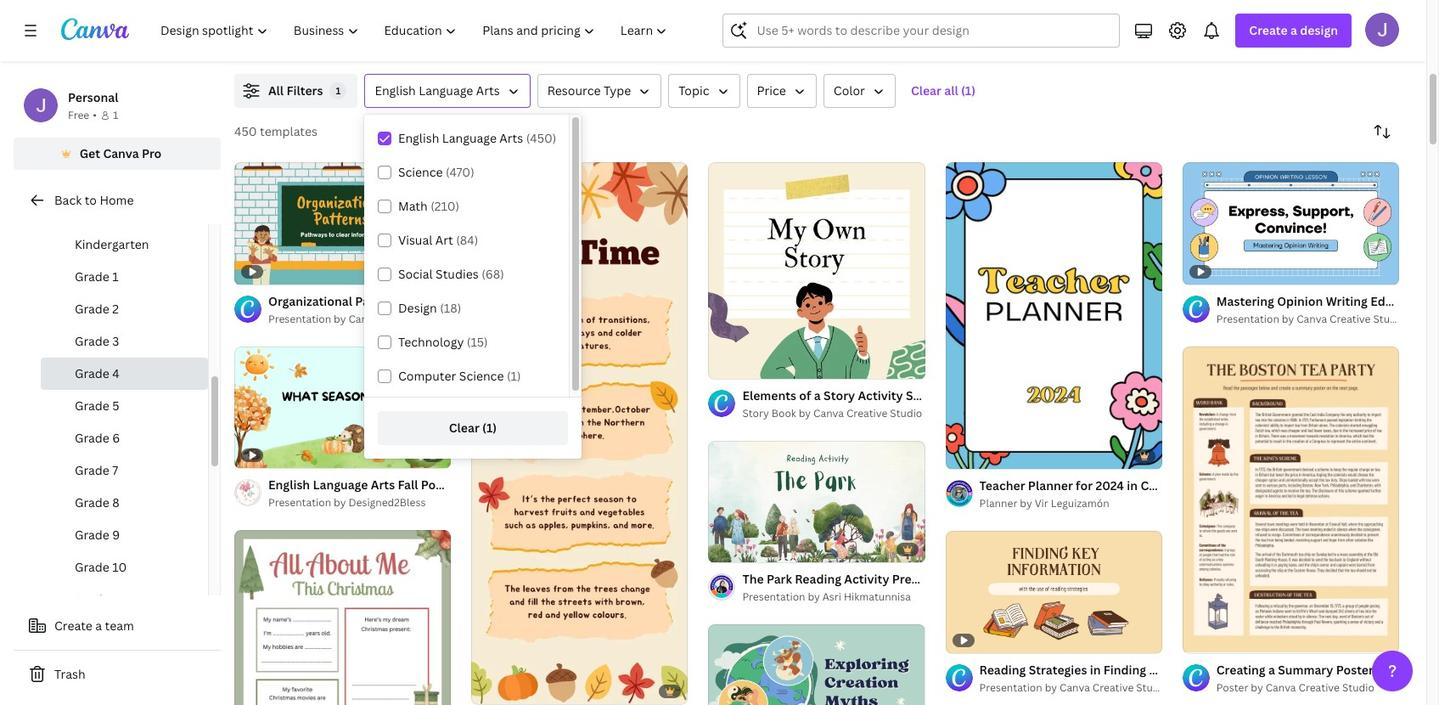 Task type: locate. For each thing, give the bounding box(es) containing it.
english right 1 filter options selected element
[[375, 82, 416, 99]]

1 horizontal spatial (1)
[[507, 368, 521, 384]]

grade inside "link"
[[75, 268, 110, 285]]

language up (470)
[[442, 130, 497, 146]]

grade 5
[[75, 398, 119, 414]]

by inside introduction to electricity lesson by canva creative studio
[[616, 37, 628, 52]]

clear down computer science (1)
[[449, 420, 480, 436]]

grade up 'grade 2'
[[75, 268, 110, 285]]

planner up vir
[[1029, 477, 1074, 494]]

english inside english language arts 'button'
[[375, 82, 416, 99]]

9 grade from the top
[[75, 527, 110, 543]]

social
[[398, 266, 433, 282]]

0 horizontal spatial presentation by canva creative studio
[[268, 311, 458, 326]]

clear inside button
[[911, 82, 942, 99]]

0 horizontal spatial (1)
[[483, 420, 497, 436]]

introduction
[[268, 19, 342, 35], [579, 19, 652, 35]]

lesson inside "the water cycle lesson by canva creative studio"
[[889, 37, 924, 52]]

4 lesson by canva creative studio link from the left
[[1199, 37, 1440, 54]]

grade left 2
[[75, 301, 110, 317]]

canva inside "the water cycle lesson by canva creative studio"
[[941, 37, 971, 52]]

science up 'math'
[[398, 164, 443, 180]]

presentation for planner by vir leguizamón
[[980, 680, 1043, 694]]

arts up english language arts (450)
[[476, 82, 500, 99]]

0 vertical spatial english
[[375, 82, 416, 99]]

studio inside introduction to electricity lesson by canva creative studio
[[707, 37, 739, 52]]

1 grade from the top
[[75, 268, 110, 285]]

design
[[398, 300, 437, 316]]

2 lesson from the left
[[579, 37, 613, 52]]

book
[[772, 406, 797, 421]]

8 grade from the top
[[75, 494, 110, 511]]

2 horizontal spatial to
[[655, 19, 667, 35]]

grade for grade 5
[[75, 398, 110, 414]]

pro
[[142, 145, 162, 161]]

grade left 9
[[75, 527, 110, 543]]

all about me this christmas worksheet in green and red festive style image
[[234, 530, 451, 705]]

2 introduction from the left
[[579, 19, 652, 35]]

1 lesson from the left
[[268, 37, 303, 52]]

3 lesson by canva creative studio link from the left
[[889, 37, 1145, 54]]

energy
[[1199, 19, 1239, 35]]

0 vertical spatial arts
[[476, 82, 500, 99]]

6 grade from the top
[[75, 430, 110, 446]]

science down (15)
[[459, 368, 504, 384]]

create a design button
[[1236, 14, 1352, 48]]

lesson by canva creative studio link down electricity
[[579, 37, 835, 54]]

fall time educational infographic in orange colors in a simple style image
[[472, 162, 688, 704]]

create inside button
[[54, 618, 92, 634]]

to left electricity
[[655, 19, 667, 35]]

8
[[112, 494, 120, 511]]

(18)
[[440, 300, 461, 316]]

visual
[[398, 232, 433, 248]]

0 vertical spatial clear
[[911, 82, 942, 99]]

pre-school link
[[41, 196, 208, 229]]

grade left 5
[[75, 398, 110, 414]]

grade 4
[[75, 365, 120, 381]]

in
[[1128, 477, 1138, 494]]

1 lesson by canva creative studio link from the left
[[268, 37, 524, 54]]

trash link
[[14, 657, 221, 691]]

introduction for introduction to waves
[[268, 19, 342, 35]]

lesson down energy
[[1199, 37, 1234, 52]]

to inside introduction to electricity lesson by canva creative studio
[[655, 19, 667, 35]]

1 vertical spatial clear
[[449, 420, 480, 436]]

presentation by designed2bless
[[268, 495, 426, 510]]

0 horizontal spatial create
[[54, 618, 92, 634]]

retro
[[1217, 477, 1249, 494]]

1 horizontal spatial clear
[[911, 82, 942, 99]]

presentation for presentation by canva creative studio
[[268, 495, 331, 510]]

(1) inside button
[[962, 82, 976, 99]]

lesson inside energy transformation lesson by canva creative studio
[[1199, 37, 1234, 52]]

10 grade from the top
[[75, 559, 110, 575]]

language up english language arts (450)
[[419, 82, 473, 99]]

grade 6 link
[[41, 422, 208, 454]]

(1) down computer science (1)
[[483, 420, 497, 436]]

2 lesson by canva creative studio link from the left
[[579, 37, 835, 54]]

4 grade from the top
[[75, 365, 110, 381]]

lesson by canva creative studio link down cycle
[[889, 37, 1145, 54]]

grade left 6
[[75, 430, 110, 446]]

designed2bless
[[349, 495, 426, 510]]

0 vertical spatial language
[[419, 82, 473, 99]]

resource type
[[548, 82, 631, 99]]

clear left all
[[911, 82, 942, 99]]

science (470)
[[398, 164, 475, 180]]

canva inside energy transformation lesson by canva creative studio
[[1251, 37, 1282, 52]]

lesson by canva creative studio link for introduction to waves
[[268, 37, 524, 54]]

english language arts (450)
[[398, 130, 557, 146]]

introduction inside introduction to electricity lesson by canva creative studio
[[579, 19, 652, 35]]

(1) for computer science (1)
[[507, 368, 521, 384]]

technology
[[398, 334, 464, 350]]

energy transformation link
[[1199, 18, 1440, 37]]

a
[[1291, 22, 1298, 38], [95, 618, 102, 634]]

filters
[[287, 82, 323, 99]]

clear all (1) button
[[903, 74, 985, 108]]

lesson up all
[[268, 37, 303, 52]]

1 vertical spatial language
[[442, 130, 497, 146]]

2 horizontal spatial presentation by canva creative studio
[[1217, 311, 1406, 326]]

1 horizontal spatial create
[[1250, 22, 1288, 38]]

2 horizontal spatial presentation by canva creative studio link
[[1217, 311, 1406, 328]]

presentation by canva creative studio for canva
[[1217, 311, 1406, 326]]

1 vertical spatial english
[[398, 130, 439, 146]]

5
[[112, 398, 119, 414]]

(1) right all
[[962, 82, 976, 99]]

0 horizontal spatial 4
[[112, 365, 120, 381]]

canva
[[320, 37, 351, 52], [630, 37, 661, 52], [941, 37, 971, 52], [1251, 37, 1282, 52], [103, 145, 139, 161], [349, 311, 379, 326], [1297, 311, 1328, 326], [814, 406, 844, 421], [1060, 680, 1091, 694], [1266, 680, 1297, 694]]

(1) up clear (1) 'button'
[[507, 368, 521, 384]]

a inside dropdown button
[[1291, 22, 1298, 38]]

design
[[1301, 22, 1339, 38]]

clear for clear all (1)
[[911, 82, 942, 99]]

computer
[[398, 368, 456, 384]]

introduction up the filters
[[268, 19, 342, 35]]

grade left 8 at the bottom of the page
[[75, 494, 110, 511]]

grade for grade 11
[[75, 591, 110, 607]]

4 up 5
[[112, 365, 120, 381]]

0 vertical spatial a
[[1291, 22, 1298, 38]]

of
[[728, 359, 737, 371], [965, 449, 974, 461], [728, 542, 737, 555], [1202, 632, 1212, 645]]

studio inside "introduction to waves lesson by canva creative studio"
[[397, 37, 429, 52]]

lesson up the resource type
[[579, 37, 613, 52]]

transformation
[[1242, 19, 1331, 35]]

1 of 25 link
[[946, 162, 1163, 469]]

grade for grade 2
[[75, 301, 110, 317]]

of for planner by vir leguizamón
[[965, 449, 974, 461]]

to inside "introduction to waves lesson by canva creative studio"
[[345, 19, 357, 35]]

lesson down the
[[889, 37, 924, 52]]

cycle
[[950, 19, 982, 35]]

1 inside "link"
[[112, 268, 119, 285]]

1 vertical spatial planner
[[980, 496, 1018, 511]]

3 lesson from the left
[[889, 37, 924, 52]]

0 vertical spatial (1)
[[962, 82, 976, 99]]

resource type button
[[537, 74, 662, 108]]

english
[[375, 82, 416, 99], [398, 130, 439, 146]]

2
[[112, 301, 119, 317]]

grade left 7
[[75, 462, 110, 478]]

by
[[305, 37, 318, 52], [616, 37, 628, 52], [926, 37, 938, 52], [1236, 37, 1249, 52], [334, 311, 346, 326], [1283, 311, 1295, 326], [799, 406, 811, 421], [334, 495, 346, 510], [1020, 496, 1033, 511], [808, 590, 820, 604], [1045, 680, 1058, 694], [1252, 680, 1264, 694]]

1 vertical spatial 4
[[1214, 632, 1220, 645]]

language
[[419, 82, 473, 99], [442, 130, 497, 146]]

create down energy transformation 'image'
[[1250, 22, 1288, 38]]

lesson by canva creative studio link for the water cycle
[[889, 37, 1145, 54]]

grade down grade 9
[[75, 559, 110, 575]]

0 vertical spatial science
[[398, 164, 443, 180]]

create
[[1250, 22, 1288, 38], [54, 618, 92, 634]]

2 horizontal spatial (1)
[[962, 82, 976, 99]]

grade 1
[[75, 268, 119, 285]]

english language arts button
[[365, 74, 531, 108]]

4 up poster
[[1214, 632, 1220, 645]]

creative inside "the water cycle lesson by canva creative studio"
[[974, 37, 1015, 52]]

11 grade from the top
[[75, 591, 110, 607]]

1 vertical spatial arts
[[500, 130, 524, 146]]

free
[[68, 108, 89, 122]]

grade inside 'link'
[[75, 333, 110, 349]]

4 lesson from the left
[[1199, 37, 1234, 52]]

topic button
[[669, 74, 740, 108]]

10
[[740, 542, 751, 555], [112, 559, 127, 575]]

2 grade from the top
[[75, 301, 110, 317]]

grade 2 link
[[41, 293, 208, 325]]

grade for grade 10
[[75, 559, 110, 575]]

create for create a team
[[54, 618, 92, 634]]

0 horizontal spatial introduction
[[268, 19, 342, 35]]

1 horizontal spatial science
[[459, 368, 504, 384]]

grade up create a team in the left bottom of the page
[[75, 591, 110, 607]]

2 vertical spatial (1)
[[483, 420, 497, 436]]

lesson inside introduction to electricity lesson by canva creative studio
[[579, 37, 613, 52]]

9
[[112, 527, 120, 543]]

grade down grade 3
[[75, 365, 110, 381]]

a inside button
[[95, 618, 102, 634]]

lesson by canva creative studio link for introduction to electricity
[[579, 37, 835, 54]]

grade
[[75, 268, 110, 285], [75, 301, 110, 317], [75, 333, 110, 349], [75, 365, 110, 381], [75, 398, 110, 414], [75, 430, 110, 446], [75, 462, 110, 478], [75, 494, 110, 511], [75, 527, 110, 543], [75, 559, 110, 575], [75, 591, 110, 607]]

get canva pro
[[80, 145, 162, 161]]

topic
[[679, 82, 710, 99]]

1 horizontal spatial introduction
[[579, 19, 652, 35]]

kindergarten link
[[41, 229, 208, 261]]

arts left (450)
[[500, 130, 524, 146]]

presentation by canva creative studio
[[268, 311, 458, 326], [1217, 311, 1406, 326], [980, 680, 1169, 694]]

studio inside 'link'
[[891, 406, 923, 421]]

create inside dropdown button
[[1250, 22, 1288, 38]]

1 horizontal spatial to
[[345, 19, 357, 35]]

the water cycle link
[[889, 18, 1145, 37]]

creating a summary poster from infromational text educational poster in cream brown friendly hand drawn style image
[[1183, 346, 1400, 653]]

0 horizontal spatial presentation by canva creative studio link
[[268, 311, 458, 327]]

1 vertical spatial create
[[54, 618, 92, 634]]

0 vertical spatial planner
[[1029, 477, 1074, 494]]

clear
[[911, 82, 942, 99], [449, 420, 480, 436]]

hikmatunnisa
[[844, 590, 911, 604]]

grade left 3 at left
[[75, 333, 110, 349]]

1 horizontal spatial 4
[[1214, 632, 1220, 645]]

introduction inside "introduction to waves lesson by canva creative studio"
[[268, 19, 342, 35]]

create down grade 11 at the bottom left of page
[[54, 618, 92, 634]]

1 introduction from the left
[[268, 19, 342, 35]]

templates
[[260, 123, 318, 139]]

5 grade from the top
[[75, 398, 110, 414]]

3 grade from the top
[[75, 333, 110, 349]]

1 horizontal spatial presentation by canva creative studio
[[980, 680, 1169, 694]]

science
[[398, 164, 443, 180], [459, 368, 504, 384]]

back
[[54, 192, 82, 208]]

planner down teacher
[[980, 496, 1018, 511]]

7 grade from the top
[[75, 462, 110, 478]]

1 horizontal spatial a
[[1291, 22, 1298, 38]]

introduction to waves lesson by canva creative studio
[[268, 19, 429, 52]]

introduction up type
[[579, 19, 652, 35]]

Search search field
[[757, 14, 1110, 47]]

the water cycle lesson by canva creative studio
[[889, 19, 1050, 52]]

1 vertical spatial (1)
[[507, 368, 521, 384]]

to left 'waves'
[[345, 19, 357, 35]]

leguizamón
[[1051, 496, 1110, 511]]

arts inside 'button'
[[476, 82, 500, 99]]

lesson inside "introduction to waves lesson by canva creative studio"
[[268, 37, 303, 52]]

lesson by canva creative studio link down 'waves'
[[268, 37, 524, 54]]

1 vertical spatial a
[[95, 618, 102, 634]]

0 horizontal spatial to
[[85, 192, 97, 208]]

1 vertical spatial 10
[[112, 559, 127, 575]]

clear (1) button
[[378, 411, 568, 445]]

0 vertical spatial 10
[[740, 542, 751, 555]]

lesson by canva creative studio link down transformation on the top of page
[[1199, 37, 1440, 54]]

grade 7 link
[[41, 454, 208, 487]]

0 horizontal spatial a
[[95, 618, 102, 634]]

language inside 'button'
[[419, 82, 473, 99]]

english up science (470)
[[398, 130, 439, 146]]

0 horizontal spatial clear
[[449, 420, 480, 436]]

poster by canva creative studio
[[1217, 680, 1375, 694]]

presentation by canva creative studio link for designed2bless
[[268, 311, 458, 327]]

canva inside "poster by canva creative studio" link
[[1266, 680, 1297, 694]]

of for story book by canva creative studio
[[728, 359, 737, 371]]

visual art (84)
[[398, 232, 478, 248]]

a for design
[[1291, 22, 1298, 38]]

0 horizontal spatial science
[[398, 164, 443, 180]]

presentation by canva creative studio link for canva
[[1217, 311, 1406, 328]]

lesson for the water cycle
[[889, 37, 924, 52]]

1
[[336, 84, 341, 97], [113, 108, 118, 122], [112, 268, 119, 285], [721, 359, 726, 371], [958, 449, 963, 461], [721, 542, 726, 555], [1195, 632, 1200, 645]]

clear for clear (1)
[[449, 420, 480, 436]]

presentation by asri hikmatunnisa
[[743, 590, 911, 604]]

a left team
[[95, 618, 102, 634]]

clear inside 'button'
[[449, 420, 480, 436]]

2024
[[1096, 477, 1125, 494]]

0 horizontal spatial 10
[[112, 559, 127, 575]]

canva inside story book by canva creative studio 'link'
[[814, 406, 844, 421]]

None search field
[[723, 14, 1121, 48]]

(450)
[[526, 130, 557, 146]]

(84)
[[456, 232, 478, 248]]

of for presentation by asri hikmatunnisa
[[728, 542, 737, 555]]

to right back
[[85, 192, 97, 208]]

a left the design
[[1291, 22, 1298, 38]]

0 vertical spatial create
[[1250, 22, 1288, 38]]

by inside "the water cycle lesson by canva creative studio"
[[926, 37, 938, 52]]

flowers
[[1252, 477, 1296, 494]]



Task type: vqa. For each thing, say whether or not it's contained in the screenshot.
CLEAR
yes



Task type: describe. For each thing, give the bounding box(es) containing it.
1 horizontal spatial 10
[[740, 542, 751, 555]]

create a design
[[1250, 22, 1339, 38]]

introduction to electricity link
[[579, 18, 835, 37]]

for
[[1076, 477, 1093, 494]]

colorful
[[1141, 477, 1189, 494]]

poster by canva creative studio link
[[1217, 679, 1400, 696]]

grade 2
[[75, 301, 119, 317]]

grade 1 link
[[41, 261, 208, 293]]

top level navigation element
[[150, 14, 683, 48]]

introduction to electricity lesson by canva creative studio
[[579, 19, 739, 52]]

clear (1)
[[449, 420, 497, 436]]

type
[[604, 82, 631, 99]]

lesson for introduction to electricity
[[579, 37, 613, 52]]

grade for grade 8
[[75, 494, 110, 511]]

english language arts
[[375, 82, 500, 99]]

the
[[889, 19, 911, 35]]

school
[[99, 204, 137, 220]]

grade for grade 7
[[75, 462, 110, 478]]

by inside teacher planner for 2024 in colorful pop retro flowers style planner by vir leguizamón
[[1020, 496, 1033, 511]]

1 vertical spatial science
[[459, 368, 504, 384]]

waves
[[360, 19, 397, 35]]

arts for english language arts (450)
[[500, 130, 524, 146]]

water
[[913, 19, 948, 35]]

Sort by button
[[1366, 115, 1400, 149]]

grade 10 link
[[41, 551, 208, 584]]

grade 11
[[75, 591, 125, 607]]

english for english language arts
[[375, 82, 416, 99]]

7
[[112, 462, 118, 478]]

grade 8
[[75, 494, 120, 511]]

trash
[[54, 666, 85, 682]]

1 for 1 of 4
[[1195, 632, 1200, 645]]

(1) for clear all (1)
[[962, 82, 976, 99]]

jacob simon image
[[1366, 13, 1400, 47]]

social studies (68)
[[398, 266, 504, 282]]

a for team
[[95, 618, 102, 634]]

free •
[[68, 108, 97, 122]]

1 for 1 filter options selected element
[[336, 84, 341, 97]]

price button
[[747, 74, 817, 108]]

by inside "introduction to waves lesson by canva creative studio"
[[305, 37, 318, 52]]

canva inside "introduction to waves lesson by canva creative studio"
[[320, 37, 351, 52]]

back to home link
[[14, 183, 221, 217]]

kindergarten
[[75, 236, 149, 252]]

1 of 4
[[1195, 632, 1220, 645]]

introduction for introduction to electricity
[[579, 19, 652, 35]]

studio inside energy transformation lesson by canva creative studio
[[1328, 37, 1360, 52]]

introduction to waves link
[[268, 18, 524, 37]]

math (210)
[[398, 198, 460, 214]]

teacher planner for 2024 in colorful pop retro flowers style image
[[946, 162, 1163, 469]]

1 of 10
[[721, 542, 751, 555]]

1 horizontal spatial planner
[[1029, 477, 1074, 494]]

creative inside "introduction to waves lesson by canva creative studio"
[[353, 37, 394, 52]]

arts for english language arts
[[476, 82, 500, 99]]

electricity
[[670, 19, 729, 35]]

0 vertical spatial 4
[[112, 365, 120, 381]]

home
[[100, 192, 134, 208]]

team
[[105, 618, 134, 634]]

teacher planner for 2024 in colorful pop retro flowers style planner by vir leguizamón
[[980, 477, 1329, 511]]

lesson by canva creative studio link for energy transformation
[[1199, 37, 1440, 54]]

technology (15)
[[398, 334, 488, 350]]

1 of 19 link
[[709, 162, 926, 379]]

to for waves
[[345, 19, 357, 35]]

of for poster by canva creative studio
[[1202, 632, 1212, 645]]

4 inside '1 of 4' link
[[1214, 632, 1220, 645]]

story book by canva creative studio
[[743, 406, 923, 421]]

1 of 19
[[721, 359, 750, 371]]

canva inside introduction to electricity lesson by canva creative studio
[[630, 37, 661, 52]]

teacher
[[980, 477, 1026, 494]]

25
[[977, 449, 987, 461]]

presentation by asri hikmatunnisa link
[[743, 589, 926, 606]]

grade 3
[[75, 333, 119, 349]]

grade 6
[[75, 430, 120, 446]]

1 for 1 of 19
[[721, 359, 726, 371]]

1 for 1 of 10
[[721, 542, 726, 555]]

color
[[834, 82, 865, 99]]

english for english language arts (450)
[[398, 130, 439, 146]]

energy transformation image
[[1165, 0, 1440, 11]]

grade for grade 3
[[75, 333, 110, 349]]

clear all (1)
[[911, 82, 976, 99]]

0 horizontal spatial planner
[[980, 496, 1018, 511]]

energy transformation lesson by canva creative studio
[[1199, 19, 1360, 52]]

language for english language arts (450)
[[442, 130, 497, 146]]

6
[[112, 430, 120, 446]]

all filters
[[268, 82, 323, 99]]

lesson for introduction to waves
[[268, 37, 303, 52]]

by inside energy transformation lesson by canva creative studio
[[1236, 37, 1249, 52]]

1 filter options selected element
[[330, 82, 347, 99]]

grade 9 link
[[41, 519, 208, 551]]

grade for grade 4
[[75, 365, 110, 381]]

all
[[945, 82, 959, 99]]

to for home
[[85, 192, 97, 208]]

grade for grade 9
[[75, 527, 110, 543]]

elements of a story activity story book in cream green bright and colorful collage style image
[[709, 162, 926, 379]]

pre-school
[[75, 204, 137, 220]]

get canva pro button
[[14, 138, 221, 170]]

creative inside introduction to electricity lesson by canva creative studio
[[663, 37, 705, 52]]

450 templates
[[234, 123, 318, 139]]

computer science (1)
[[398, 368, 521, 384]]

(68)
[[482, 266, 504, 282]]

•
[[93, 108, 97, 122]]

the park reading activity presentation in green watercolor handdrawn style image
[[709, 441, 926, 563]]

(210)
[[431, 198, 460, 214]]

grade 8 link
[[41, 487, 208, 519]]

(1) inside 'button'
[[483, 420, 497, 436]]

teacher planner for 2024 in colorful pop retro flowers style link
[[980, 477, 1329, 495]]

create for create a design
[[1250, 22, 1288, 38]]

11
[[112, 591, 125, 607]]

1 for 1 of 25
[[958, 449, 963, 461]]

vir
[[1035, 496, 1049, 511]]

pre-
[[75, 204, 99, 220]]

grade 11 link
[[41, 584, 208, 616]]

studio inside "the water cycle lesson by canva creative studio"
[[1017, 37, 1050, 52]]

story book by canva creative studio link
[[743, 405, 926, 422]]

language for english language arts
[[419, 82, 473, 99]]

to for electricity
[[655, 19, 667, 35]]

grade for grade 6
[[75, 430, 110, 446]]

style
[[1299, 477, 1329, 494]]

creative inside energy transformation lesson by canva creative studio
[[1284, 37, 1325, 52]]

canva inside 'get canva pro' button
[[103, 145, 139, 161]]

presentation by canva creative studio for designed2bless
[[268, 311, 458, 326]]

studies
[[436, 266, 479, 282]]

by inside 'link'
[[799, 406, 811, 421]]

art
[[436, 232, 453, 248]]

poster
[[1217, 680, 1249, 694]]

grade for grade 1
[[75, 268, 110, 285]]

creative inside 'link'
[[847, 406, 888, 421]]

1 of 25
[[958, 449, 987, 461]]

asri
[[823, 590, 842, 604]]

1 horizontal spatial presentation by canva creative studio link
[[980, 679, 1169, 696]]

all
[[268, 82, 284, 99]]

1 of 10 link
[[709, 441, 926, 563]]

presentation for story book by canva creative studio
[[743, 590, 806, 604]]

resource
[[548, 82, 601, 99]]



